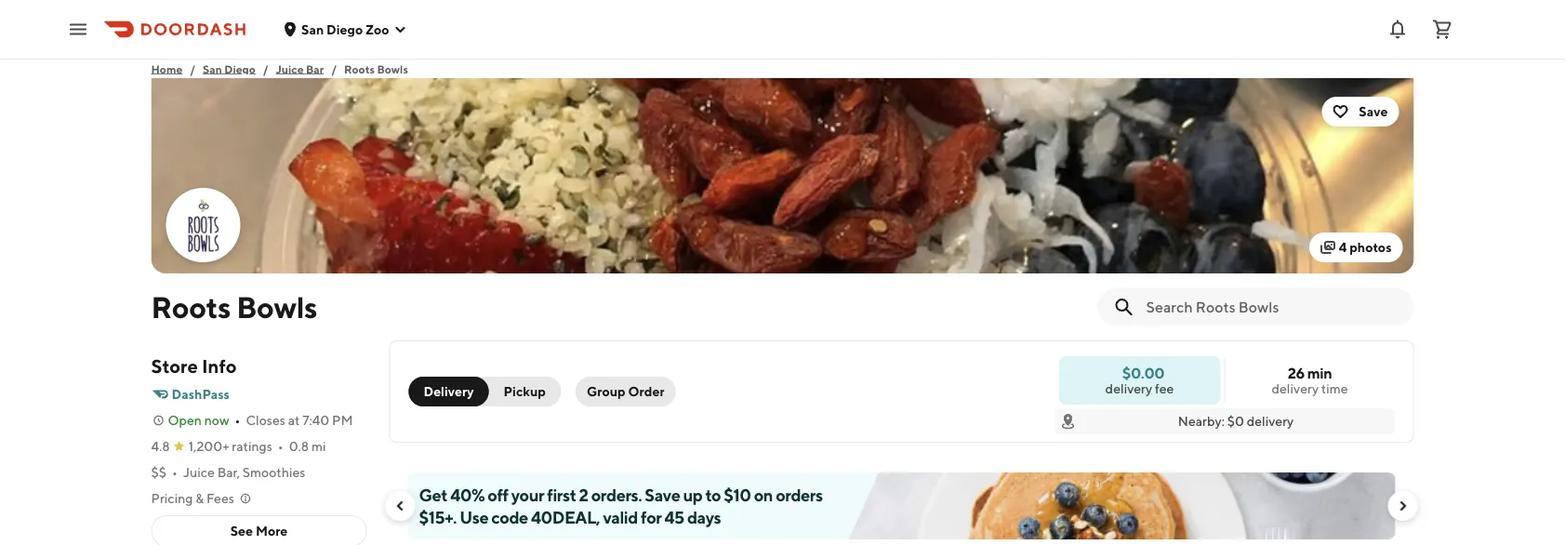 Task type: describe. For each thing, give the bounding box(es) containing it.
group order
[[587, 384, 665, 399]]

4
[[1339, 239, 1347, 255]]

0 items, open order cart image
[[1431, 18, 1454, 40]]

get
[[419, 485, 447, 505]]

0 horizontal spatial san
[[203, 62, 222, 75]]

40%
[[450, 485, 485, 505]]

use
[[460, 507, 488, 527]]

orders
[[776, 485, 823, 505]]

open menu image
[[67, 18, 89, 40]]

26 min delivery time
[[1272, 364, 1348, 396]]

delivery for nearby:
[[1247, 413, 1294, 429]]

0 horizontal spatial roots
[[151, 289, 231, 324]]

fees
[[206, 491, 234, 506]]

fee
[[1155, 381, 1174, 396]]

on
[[754, 485, 773, 505]]

open now
[[168, 412, 229, 428]]

ratings
[[232, 439, 272, 454]]

home
[[151, 62, 183, 75]]

delivery inside $0.00 delivery fee
[[1105, 381, 1152, 396]]

4 photos
[[1339, 239, 1392, 255]]

1 vertical spatial diego
[[224, 62, 256, 75]]

7:40
[[302, 412, 329, 428]]

26
[[1288, 364, 1305, 382]]

smoothies
[[243, 465, 305, 480]]

notification bell image
[[1387, 18, 1409, 40]]

photos
[[1350, 239, 1392, 255]]

1 / from the left
[[190, 62, 195, 75]]

up
[[683, 485, 703, 505]]

0 vertical spatial san
[[301, 21, 324, 37]]

time
[[1321, 381, 1348, 396]]

0.8
[[289, 439, 309, 454]]

your
[[511, 485, 544, 505]]

pricing & fees button
[[151, 489, 253, 508]]

first
[[547, 485, 576, 505]]

save inside button
[[1359, 104, 1388, 119]]

see
[[230, 523, 253, 538]]

Delivery radio
[[409, 377, 489, 406]]

3 / from the left
[[331, 62, 337, 75]]

40deal,
[[531, 507, 600, 527]]

1 horizontal spatial juice
[[276, 62, 304, 75]]

now
[[204, 412, 229, 428]]

group
[[587, 384, 626, 399]]

nearby: $0 delivery
[[1178, 413, 1294, 429]]

&
[[195, 491, 204, 506]]

save button
[[1322, 97, 1399, 126]]

$0
[[1227, 413, 1244, 429]]

nearby:
[[1178, 413, 1225, 429]]

home link
[[151, 60, 183, 78]]

4 photos button
[[1309, 233, 1403, 262]]

0 horizontal spatial bowls
[[237, 289, 317, 324]]

san diego zoo button
[[283, 21, 408, 37]]

get 40% off your first 2 orders. save up to $10 on orders $15+.  use code 40deal, valid for 45 days
[[419, 485, 823, 527]]

1 horizontal spatial •
[[235, 412, 240, 428]]

code
[[491, 507, 528, 527]]

0 horizontal spatial juice
[[183, 465, 215, 480]]



Task type: vqa. For each thing, say whether or not it's contained in the screenshot.
Pricing & Fees Button
yes



Task type: locate. For each thing, give the bounding box(es) containing it.
san diego link
[[203, 60, 256, 78]]

$$
[[151, 465, 167, 480]]

bowls down zoo on the left of page
[[377, 62, 408, 75]]

san
[[301, 21, 324, 37], [203, 62, 222, 75]]

1,200+
[[188, 439, 229, 454]]

2 horizontal spatial /
[[331, 62, 337, 75]]

orders.
[[591, 485, 642, 505]]

order methods option group
[[409, 377, 561, 406]]

bowls up info
[[237, 289, 317, 324]]

$10
[[724, 485, 751, 505]]

zoo
[[366, 21, 389, 37]]

open
[[168, 412, 202, 428]]

1 horizontal spatial save
[[1359, 104, 1388, 119]]

0.8 mi
[[289, 439, 326, 454]]

min
[[1307, 364, 1332, 382]]

0 horizontal spatial diego
[[224, 62, 256, 75]]

san right home
[[203, 62, 222, 75]]

45
[[665, 507, 684, 527]]

pm
[[332, 412, 353, 428]]

1 horizontal spatial /
[[263, 62, 268, 75]]

next button of carousel image
[[1396, 499, 1410, 513]]

info
[[202, 355, 237, 377]]

0 horizontal spatial save
[[645, 485, 680, 505]]

0 vertical spatial roots
[[344, 62, 375, 75]]

1 vertical spatial san
[[203, 62, 222, 75]]

1 horizontal spatial diego
[[327, 21, 363, 37]]

0 horizontal spatial /
[[190, 62, 195, 75]]

/ left the juice bar link
[[263, 62, 268, 75]]

dashpass
[[172, 386, 230, 402]]

roots
[[344, 62, 375, 75], [151, 289, 231, 324]]

bar,
[[217, 465, 240, 480]]

1 vertical spatial save
[[645, 485, 680, 505]]

0 horizontal spatial •
[[172, 465, 178, 480]]

• closes at 7:40 pm
[[235, 412, 353, 428]]

0 vertical spatial diego
[[327, 21, 363, 37]]

san up bar
[[301, 21, 324, 37]]

•
[[235, 412, 240, 428], [278, 439, 283, 454], [172, 465, 178, 480]]

delivery left fee
[[1105, 381, 1152, 396]]

valid
[[603, 507, 638, 527]]

juice bar link
[[276, 60, 324, 78]]

delivery right $0
[[1247, 413, 1294, 429]]

2
[[579, 485, 588, 505]]

$0.00 delivery fee
[[1105, 364, 1174, 396]]

1,200+ ratings •
[[188, 439, 283, 454]]

0 vertical spatial bowls
[[377, 62, 408, 75]]

days
[[687, 507, 721, 527]]

Item Search search field
[[1146, 297, 1399, 317]]

diego left the juice bar link
[[224, 62, 256, 75]]

to
[[706, 485, 721, 505]]

store info
[[151, 355, 237, 377]]

0 vertical spatial juice
[[276, 62, 304, 75]]

delivery inside "26 min delivery time"
[[1272, 381, 1319, 396]]

pickup
[[504, 384, 546, 399]]

• left 0.8
[[278, 439, 283, 454]]

for
[[641, 507, 662, 527]]

more
[[256, 523, 288, 538]]

see more button
[[152, 516, 366, 545]]

store
[[151, 355, 198, 377]]

/
[[190, 62, 195, 75], [263, 62, 268, 75], [331, 62, 337, 75]]

group order button
[[576, 377, 676, 406]]

$15+.
[[419, 507, 457, 527]]

1 vertical spatial juice
[[183, 465, 215, 480]]

juice left bar
[[276, 62, 304, 75]]

• right now
[[235, 412, 240, 428]]

1 vertical spatial bowls
[[237, 289, 317, 324]]

save inside get 40% off your first 2 orders. save up to $10 on orders $15+.  use code 40deal, valid for 45 days
[[645, 485, 680, 505]]

2 / from the left
[[263, 62, 268, 75]]

1 vertical spatial •
[[278, 439, 283, 454]]

/ right home
[[190, 62, 195, 75]]

diego
[[327, 21, 363, 37], [224, 62, 256, 75]]

pricing & fees
[[151, 491, 234, 506]]

delivery
[[1105, 381, 1152, 396], [1272, 381, 1319, 396], [1247, 413, 1294, 429]]

home / san diego / juice bar / roots bowls
[[151, 62, 408, 75]]

delivery for 26
[[1272, 381, 1319, 396]]

order
[[628, 384, 665, 399]]

juice up &
[[183, 465, 215, 480]]

2 vertical spatial •
[[172, 465, 178, 480]]

previous button of carousel image
[[393, 499, 408, 513]]

mi
[[312, 439, 326, 454]]

1 vertical spatial roots
[[151, 289, 231, 324]]

0 vertical spatial •
[[235, 412, 240, 428]]

san diego zoo
[[301, 21, 389, 37]]

2 horizontal spatial •
[[278, 439, 283, 454]]

roots bowls
[[151, 289, 317, 324]]

see more
[[230, 523, 288, 538]]

roots bowls image
[[151, 78, 1414, 273], [168, 190, 239, 260]]

/ right bar
[[331, 62, 337, 75]]

at
[[288, 412, 300, 428]]

roots down san diego zoo
[[344, 62, 375, 75]]

pricing
[[151, 491, 193, 506]]

save
[[1359, 104, 1388, 119], [645, 485, 680, 505]]

0 vertical spatial save
[[1359, 104, 1388, 119]]

$0.00
[[1122, 364, 1165, 382]]

closes
[[246, 412, 285, 428]]

1 horizontal spatial bowls
[[377, 62, 408, 75]]

roots up store info
[[151, 289, 231, 324]]

off
[[488, 485, 508, 505]]

4.8
[[151, 439, 170, 454]]

Pickup radio
[[478, 377, 561, 406]]

diego left zoo on the left of page
[[327, 21, 363, 37]]

1 horizontal spatial roots
[[344, 62, 375, 75]]

bowls
[[377, 62, 408, 75], [237, 289, 317, 324]]

save down notification bell icon
[[1359, 104, 1388, 119]]

save up for
[[645, 485, 680, 505]]

juice
[[276, 62, 304, 75], [183, 465, 215, 480]]

• right $$
[[172, 465, 178, 480]]

bar
[[306, 62, 324, 75]]

delivery
[[424, 384, 474, 399]]

delivery left the "time"
[[1272, 381, 1319, 396]]

1 horizontal spatial san
[[301, 21, 324, 37]]

$$ • juice bar, smoothies
[[151, 465, 305, 480]]



